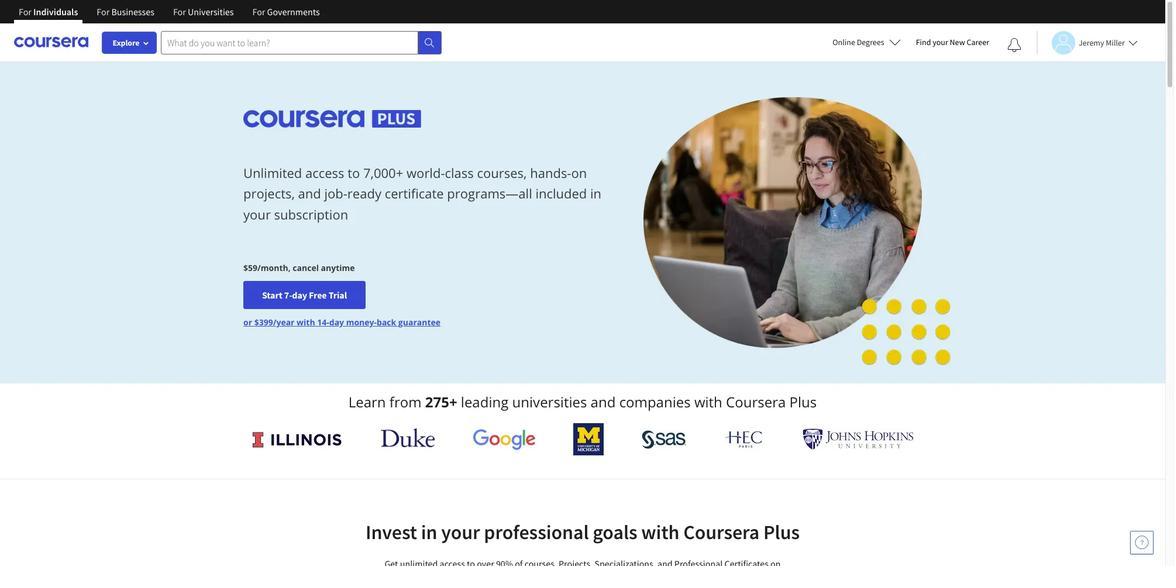 Task type: describe. For each thing, give the bounding box(es) containing it.
unlimited
[[244, 164, 302, 182]]

275+
[[425, 392, 458, 412]]

professional
[[484, 520, 589, 544]]

money-
[[346, 317, 377, 328]]

find your new career
[[917, 37, 990, 47]]

university of michigan image
[[574, 423, 604, 455]]

online
[[833, 37, 856, 47]]

for for governments
[[253, 6, 265, 18]]

and inside unlimited access to 7,000+ world-class courses, hands-on projects, and job-ready certificate programs—all included in your subscription
[[298, 185, 321, 202]]

your inside find your new career link
[[933, 37, 949, 47]]

included
[[536, 185, 587, 202]]

1 horizontal spatial and
[[591, 392, 616, 412]]

help center image
[[1136, 536, 1150, 550]]

What do you want to learn? text field
[[161, 31, 419, 54]]

anytime
[[321, 262, 355, 274]]

cancel
[[293, 262, 319, 274]]

world-
[[407, 164, 445, 182]]

access
[[306, 164, 345, 182]]

back
[[377, 317, 396, 328]]

1 vertical spatial coursera
[[684, 520, 760, 544]]

on
[[572, 164, 587, 182]]

1 vertical spatial plus
[[764, 520, 800, 544]]

start
[[262, 289, 283, 301]]

courses,
[[477, 164, 527, 182]]

new
[[950, 37, 966, 47]]

job-
[[325, 185, 348, 202]]

online degrees button
[[824, 29, 911, 55]]

hands-
[[530, 164, 572, 182]]

0 horizontal spatial with
[[297, 317, 315, 328]]

for for universities
[[173, 6, 186, 18]]

find
[[917, 37, 932, 47]]

show notifications image
[[1008, 38, 1022, 52]]

/year
[[273, 317, 295, 328]]

for individuals
[[19, 6, 78, 18]]

14-
[[317, 317, 329, 328]]

johns hopkins university image
[[803, 429, 914, 450]]

online degrees
[[833, 37, 885, 47]]

hec paris image
[[724, 427, 765, 451]]

certificate
[[385, 185, 444, 202]]

for universities
[[173, 6, 234, 18]]

1 vertical spatial day
[[329, 317, 344, 328]]

ready
[[348, 185, 382, 202]]

universities
[[188, 6, 234, 18]]

2 horizontal spatial with
[[695, 392, 723, 412]]

jeremy miller button
[[1037, 31, 1139, 54]]

individuals
[[33, 6, 78, 18]]

degrees
[[857, 37, 885, 47]]

jeremy miller
[[1080, 37, 1126, 48]]

for for individuals
[[19, 6, 32, 18]]

$59
[[244, 262, 258, 274]]

from
[[390, 392, 422, 412]]

2 vertical spatial with
[[642, 520, 680, 544]]

0 vertical spatial plus
[[790, 392, 817, 412]]



Task type: locate. For each thing, give the bounding box(es) containing it.
plus
[[790, 392, 817, 412], [764, 520, 800, 544]]

3 for from the left
[[173, 6, 186, 18]]

in right invest
[[421, 520, 438, 544]]

with left 14-
[[297, 317, 315, 328]]

1 vertical spatial and
[[591, 392, 616, 412]]

leading
[[461, 392, 509, 412]]

to
[[348, 164, 360, 182]]

for governments
[[253, 6, 320, 18]]

start 7-day free trial button
[[244, 281, 366, 309]]

unlimited access to 7,000+ world-class courses, hands-on projects, and job-ready certificate programs—all included in your subscription
[[244, 164, 602, 223]]

for left universities
[[173, 6, 186, 18]]

with
[[297, 317, 315, 328], [695, 392, 723, 412], [642, 520, 680, 544]]

for left businesses
[[97, 6, 110, 18]]

1 horizontal spatial with
[[642, 520, 680, 544]]

for left the individuals
[[19, 6, 32, 18]]

and up subscription
[[298, 185, 321, 202]]

0 horizontal spatial your
[[244, 205, 271, 223]]

for
[[19, 6, 32, 18], [97, 6, 110, 18], [173, 6, 186, 18], [253, 6, 265, 18]]

learn
[[349, 392, 386, 412]]

goals
[[593, 520, 638, 544]]

learn from 275+ leading universities and companies with coursera plus
[[349, 392, 817, 412]]

coursera
[[727, 392, 786, 412], [684, 520, 760, 544]]

find your new career link
[[911, 35, 996, 50]]

0 horizontal spatial and
[[298, 185, 321, 202]]

1 vertical spatial with
[[695, 392, 723, 412]]

and up university of michigan image
[[591, 392, 616, 412]]

None search field
[[161, 31, 442, 54]]

day inside button
[[292, 289, 307, 301]]

businesses
[[111, 6, 155, 18]]

0 horizontal spatial day
[[292, 289, 307, 301]]

$399
[[254, 317, 273, 328]]

2 vertical spatial your
[[442, 520, 480, 544]]

2 for from the left
[[97, 6, 110, 18]]

day left free
[[292, 289, 307, 301]]

universities
[[513, 392, 587, 412]]

explore
[[113, 37, 140, 48]]

1 vertical spatial your
[[244, 205, 271, 223]]

career
[[967, 37, 990, 47]]

in inside unlimited access to 7,000+ world-class courses, hands-on projects, and job-ready certificate programs—all included in your subscription
[[591, 185, 602, 202]]

day left money-
[[329, 317, 344, 328]]

explore button
[[102, 32, 156, 53]]

0 horizontal spatial in
[[421, 520, 438, 544]]

4 for from the left
[[253, 6, 265, 18]]

sas image
[[642, 430, 687, 449]]

duke university image
[[381, 429, 435, 447]]

day
[[292, 289, 307, 301], [329, 317, 344, 328]]

or
[[244, 317, 252, 328]]

/month,
[[258, 262, 291, 274]]

7,000+
[[364, 164, 404, 182]]

coursera plus image
[[244, 110, 422, 127]]

programs—all
[[447, 185, 533, 202]]

banner navigation
[[9, 0, 329, 32]]

and
[[298, 185, 321, 202], [591, 392, 616, 412]]

companies
[[620, 392, 691, 412]]

for left governments
[[253, 6, 265, 18]]

1 horizontal spatial day
[[329, 317, 344, 328]]

0 vertical spatial with
[[297, 317, 315, 328]]

0 vertical spatial your
[[933, 37, 949, 47]]

7-
[[284, 289, 292, 301]]

1 horizontal spatial your
[[442, 520, 480, 544]]

0 vertical spatial coursera
[[727, 392, 786, 412]]

projects,
[[244, 185, 295, 202]]

your
[[933, 37, 949, 47], [244, 205, 271, 223], [442, 520, 480, 544]]

for businesses
[[97, 6, 155, 18]]

miller
[[1107, 37, 1126, 48]]

0 vertical spatial day
[[292, 289, 307, 301]]

0 vertical spatial and
[[298, 185, 321, 202]]

start 7-day free trial
[[262, 289, 347, 301]]

google image
[[473, 429, 536, 450]]

with right goals
[[642, 520, 680, 544]]

2 horizontal spatial your
[[933, 37, 949, 47]]

governments
[[267, 6, 320, 18]]

0 vertical spatial in
[[591, 185, 602, 202]]

in right included
[[591, 185, 602, 202]]

1 for from the left
[[19, 6, 32, 18]]

with right companies
[[695, 392, 723, 412]]

university of illinois at urbana-champaign image
[[252, 430, 343, 449]]

invest
[[366, 520, 417, 544]]

free
[[309, 289, 327, 301]]

invest in your professional goals with coursera plus
[[366, 520, 800, 544]]

guarantee
[[399, 317, 441, 328]]

subscription
[[274, 205, 348, 223]]

trial
[[329, 289, 347, 301]]

$59 /month, cancel anytime
[[244, 262, 355, 274]]

1 vertical spatial in
[[421, 520, 438, 544]]

jeremy
[[1080, 37, 1105, 48]]

in
[[591, 185, 602, 202], [421, 520, 438, 544]]

class
[[445, 164, 474, 182]]

your inside unlimited access to 7,000+ world-class courses, hands-on projects, and job-ready certificate programs—all included in your subscription
[[244, 205, 271, 223]]

1 horizontal spatial in
[[591, 185, 602, 202]]

coursera image
[[14, 33, 88, 52]]

for for businesses
[[97, 6, 110, 18]]

or $399 /year with 14-day money-back guarantee
[[244, 317, 441, 328]]



Task type: vqa. For each thing, say whether or not it's contained in the screenshot.
status
no



